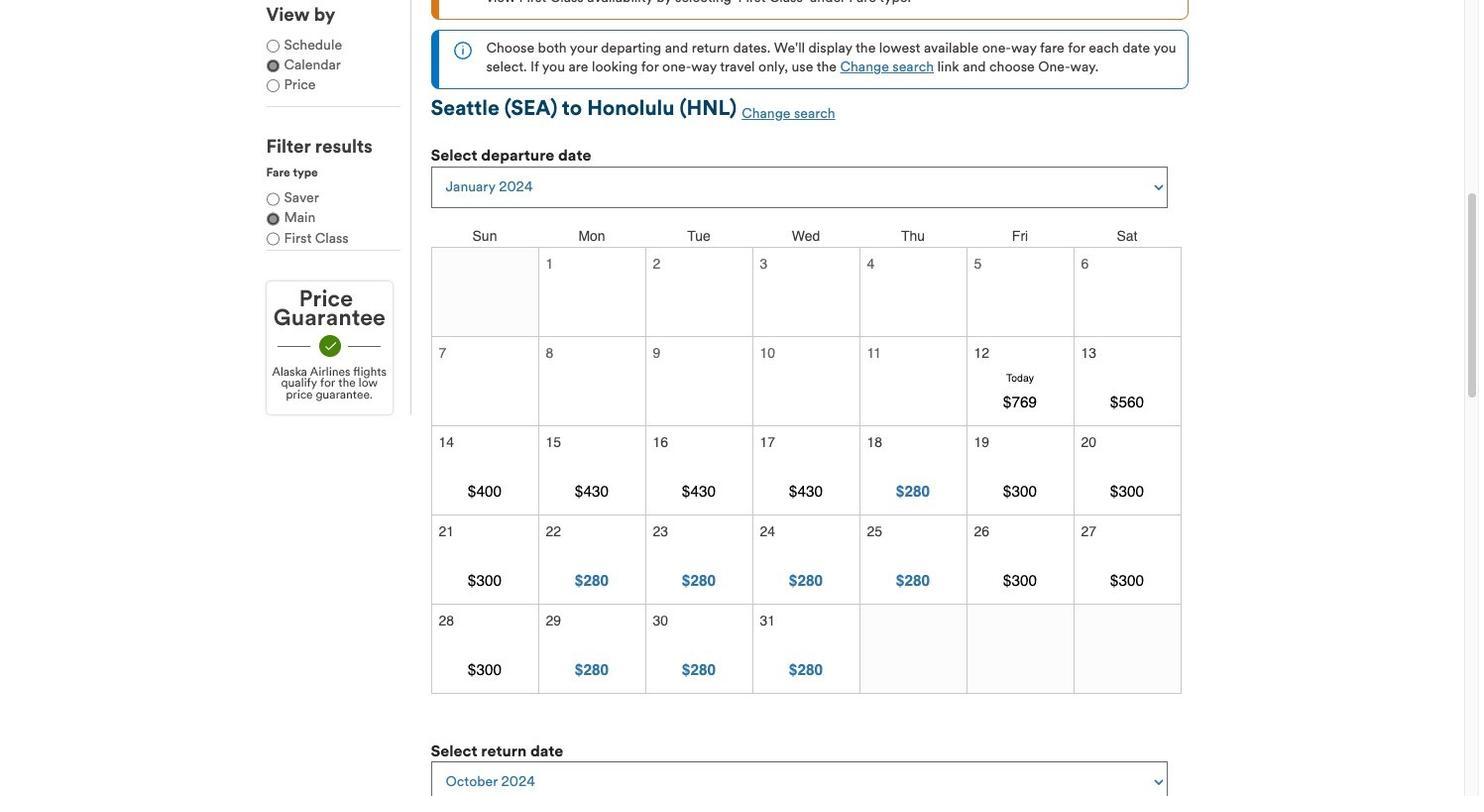 Task type: locate. For each thing, give the bounding box(es) containing it.
1 row from the top
[[431, 228, 1181, 248]]

4 row from the top
[[431, 426, 1181, 516]]

2 row header from the left
[[538, 228, 646, 248]]

1 group from the top
[[266, 6, 400, 138]]

None radio
[[266, 60, 279, 72], [266, 189, 279, 209], [266, 229, 279, 249], [266, 60, 279, 72], [266, 189, 279, 209], [266, 229, 279, 249]]

3 row header from the left
[[646, 228, 753, 248]]

row
[[431, 228, 1181, 248], [431, 248, 1181, 337], [431, 337, 1181, 426], [431, 426, 1181, 516], [431, 516, 1181, 605], [431, 605, 1181, 694]]

1 row header from the left
[[431, 228, 538, 248]]

6 row from the top
[[431, 605, 1181, 694]]

2 group from the top
[[266, 158, 400, 250]]

6 row header from the left
[[967, 228, 1074, 248]]

group
[[266, 6, 400, 138], [266, 158, 400, 250]]

row header
[[431, 228, 538, 248], [538, 228, 646, 248], [646, 228, 753, 248], [753, 228, 860, 248], [860, 228, 967, 248], [967, 228, 1074, 248], [1074, 228, 1181, 248]]

2 row from the top
[[431, 248, 1181, 337]]

0 vertical spatial group
[[266, 6, 400, 138]]

None radio
[[266, 40, 279, 53], [266, 79, 279, 92], [266, 209, 279, 229], [266, 40, 279, 53], [266, 79, 279, 92], [266, 209, 279, 229]]

1 vertical spatial group
[[266, 158, 400, 250]]

grid
[[431, 228, 1182, 695]]



Task type: vqa. For each thing, say whether or not it's contained in the screenshot.
6th row from the bottom
yes



Task type: describe. For each thing, give the bounding box(es) containing it.
5 row header from the left
[[860, 228, 967, 248]]

3 row from the top
[[431, 337, 1181, 426]]

7 row header from the left
[[1074, 228, 1181, 248]]

alaska airlines flights qualify for our price guarantee image
[[266, 281, 392, 408]]

5 row from the top
[[431, 516, 1181, 605]]

4 row header from the left
[[753, 228, 860, 248]]



